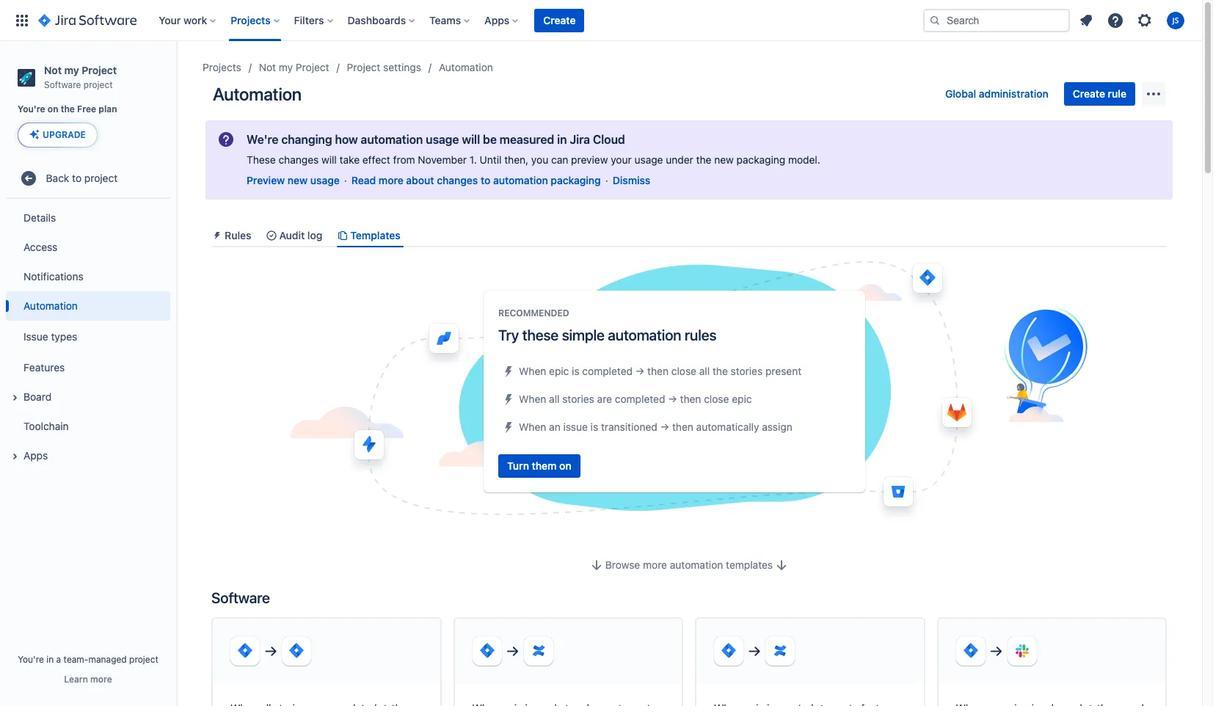 Task type: locate. For each thing, give the bounding box(es) containing it.
more
[[379, 174, 404, 186], [643, 559, 667, 571], [90, 674, 112, 685]]

0 horizontal spatial epic
[[549, 365, 569, 377]]

on right them
[[560, 459, 572, 472]]

automation up from at the top left
[[361, 133, 423, 146]]

1 vertical spatial automation link
[[6, 292, 170, 321]]

transitioned
[[601, 420, 658, 433]]

more right browse
[[643, 559, 667, 571]]

filters button
[[290, 8, 339, 32]]

not inside not my project link
[[259, 61, 276, 73]]

automation link
[[439, 59, 493, 76], [6, 292, 170, 321]]

not right projects link
[[259, 61, 276, 73]]

not my project software project
[[44, 64, 117, 90]]

software
[[44, 79, 81, 90], [211, 590, 270, 607]]

0 vertical spatial epic
[[549, 365, 569, 377]]

changes up preview new usage button
[[279, 153, 319, 166]]

expand image down toolchain
[[6, 448, 23, 466]]

you're up upgrade button on the top of the page
[[18, 104, 45, 115]]

my inside not my project software project
[[64, 64, 79, 76]]

rules
[[685, 326, 717, 343]]

automation down projects link
[[213, 84, 302, 104]]

your work
[[159, 14, 207, 26]]

automation inside we're changing how automation usage will be measured in jira cloud these changes will take effect from november 1. until then, you can preview your usage under the new packaging model.
[[361, 133, 423, 146]]

2 vertical spatial →
[[660, 420, 670, 433]]

1 vertical spatial create
[[1073, 87, 1106, 100]]

completed up transitioned
[[615, 393, 666, 405]]

0 vertical spatial projects
[[231, 14, 271, 26]]

issue types
[[23, 330, 77, 343]]

then for transitioned
[[672, 420, 694, 433]]

2 · from the left
[[606, 174, 608, 186]]

create for create rule
[[1073, 87, 1106, 100]]

· left dismiss at the top right of page
[[606, 174, 608, 186]]

0 vertical spatial in
[[557, 133, 567, 146]]

packaging inside we're changing how automation usage will be measured in jira cloud these changes will take effect from november 1. until then, you can preview your usage under the new packaging model.
[[737, 153, 786, 166]]

not inside not my project software project
[[44, 64, 62, 76]]

when for when an issue is transitioned → then automatically assign
[[519, 420, 547, 433]]

usage down take
[[310, 174, 340, 186]]

create inside create button
[[544, 14, 576, 26]]

0 vertical spatial packaging
[[737, 153, 786, 166]]

to right back
[[72, 172, 82, 184]]

automation
[[361, 133, 423, 146], [493, 174, 548, 186], [608, 326, 682, 343], [670, 559, 723, 571]]

automation down primary element
[[439, 61, 493, 73]]

0 vertical spatial on
[[48, 104, 58, 115]]

2 horizontal spatial project
[[347, 61, 381, 73]]

0 horizontal spatial changes
[[279, 153, 319, 166]]

dashboards
[[348, 14, 406, 26]]

expand image inside board button
[[6, 389, 23, 407]]

1 vertical spatial on
[[560, 459, 572, 472]]

0 vertical spatial project
[[84, 79, 113, 90]]

1 horizontal spatial all
[[700, 365, 710, 377]]

you're on the free plan
[[18, 104, 117, 115]]

learn more button
[[64, 674, 112, 686]]

0 horizontal spatial create
[[544, 14, 576, 26]]

projects for projects dropdown button
[[231, 14, 271, 26]]

dismiss button
[[613, 173, 651, 188]]

1 horizontal spatial not
[[259, 61, 276, 73]]

more down from at the top left
[[379, 174, 404, 186]]

rules
[[225, 229, 251, 242]]

epic
[[549, 365, 569, 377], [732, 393, 752, 405]]

your
[[611, 153, 632, 166]]

0 vertical spatial expand image
[[6, 389, 23, 407]]

automation link up the types at the left of the page
[[6, 292, 170, 321]]

automation link for project settings
[[439, 59, 493, 76]]

packaging down preview
[[551, 174, 601, 186]]

epic up automatically
[[732, 393, 752, 405]]

when all stories are completed → then close epic
[[519, 393, 752, 405]]

assign
[[762, 420, 793, 433]]

0 horizontal spatial stories
[[563, 393, 595, 405]]

all down "rules"
[[700, 365, 710, 377]]

0 vertical spatial when
[[519, 365, 547, 377]]

1 vertical spatial then
[[680, 393, 701, 405]]

audit log image
[[266, 230, 278, 241]]

plan
[[99, 104, 117, 115]]

packaging
[[737, 153, 786, 166], [551, 174, 601, 186]]

apps right the 'teams' popup button
[[485, 14, 510, 26]]

1 vertical spatial all
[[549, 393, 560, 405]]

stories left present
[[731, 365, 763, 377]]

0 horizontal spatial not
[[44, 64, 62, 76]]

1 horizontal spatial more
[[379, 174, 404, 186]]

0 horizontal spatial the
[[61, 104, 75, 115]]

present
[[766, 365, 802, 377]]

more for browse more automation templates
[[643, 559, 667, 571]]

to down until
[[481, 174, 491, 186]]

0 horizontal spatial automation link
[[6, 292, 170, 321]]

2 horizontal spatial automation
[[439, 61, 493, 73]]

1 horizontal spatial the
[[696, 153, 712, 166]]

epic down these on the top of the page
[[549, 365, 569, 377]]

automation for project settings
[[439, 61, 493, 73]]

about
[[406, 174, 434, 186]]

you're for you're on the free plan
[[18, 104, 45, 115]]

1 horizontal spatial automation link
[[439, 59, 493, 76]]

features
[[23, 361, 65, 374]]

preview
[[571, 153, 608, 166]]

1 vertical spatial expand image
[[6, 448, 23, 466]]

3 when from the top
[[519, 420, 547, 433]]

my for not my project
[[279, 61, 293, 73]]

is down simple
[[572, 365, 580, 377]]

in inside we're changing how automation usage will be measured in jira cloud these changes will take effect from november 1. until then, you can preview your usage under the new packaging model.
[[557, 133, 567, 146]]

close
[[672, 365, 697, 377], [704, 393, 729, 405]]

0 horizontal spatial all
[[549, 393, 560, 405]]

more inside learn more button
[[90, 674, 112, 685]]

my up you're on the free plan
[[64, 64, 79, 76]]

changes down november
[[437, 174, 478, 186]]

1 horizontal spatial stories
[[731, 365, 763, 377]]

try
[[499, 326, 519, 343]]

0 vertical spatial you're
[[18, 104, 45, 115]]

details link
[[6, 204, 170, 233]]

projects
[[231, 14, 271, 26], [203, 61, 241, 73]]

1 horizontal spatial automation
[[213, 84, 302, 104]]

upgrade
[[43, 129, 86, 140]]

appswitcher icon image
[[13, 11, 31, 29]]

then left automatically
[[672, 420, 694, 433]]

1 vertical spatial when
[[519, 393, 547, 405]]

projects inside dropdown button
[[231, 14, 271, 26]]

board
[[23, 390, 52, 403]]

1 vertical spatial new
[[288, 174, 308, 186]]

apps
[[485, 14, 510, 26], [23, 449, 48, 462]]

project inside not my project link
[[296, 61, 329, 73]]

more down managed
[[90, 674, 112, 685]]

group
[[6, 199, 170, 475]]

projects right work
[[231, 14, 271, 26]]

when epic is completed → then close all the stories present
[[519, 365, 802, 377]]

1 expand image from the top
[[6, 389, 23, 407]]

the right under
[[696, 153, 712, 166]]

1 horizontal spatial my
[[279, 61, 293, 73]]

then up when all stories are completed → then close epic
[[648, 365, 669, 377]]

0 horizontal spatial packaging
[[551, 174, 601, 186]]

1 horizontal spatial packaging
[[737, 153, 786, 166]]

in left jira
[[557, 133, 567, 146]]

these
[[522, 326, 559, 343]]

details
[[23, 211, 56, 224]]

learn
[[64, 674, 88, 685]]

new right preview on the top of the page
[[288, 174, 308, 186]]

rule
[[1108, 87, 1127, 100]]

not up you're on the free plan
[[44, 64, 62, 76]]

automation inside group
[[23, 299, 78, 312]]

apps button
[[6, 441, 170, 471]]

issue
[[564, 420, 588, 433]]

2 horizontal spatial usage
[[635, 153, 663, 166]]

0 vertical spatial automation link
[[439, 59, 493, 76]]

1 vertical spatial you're
[[18, 654, 44, 665]]

apps down toolchain
[[23, 449, 48, 462]]

jira software image
[[38, 11, 137, 29], [38, 11, 137, 29]]

browse more automation templates
[[606, 559, 773, 571]]

1 horizontal spatial on
[[560, 459, 572, 472]]

you're
[[18, 104, 45, 115], [18, 654, 44, 665]]

0 vertical spatial create
[[544, 14, 576, 26]]

packaging left model.
[[737, 153, 786, 166]]

→ up when all stories are completed → then close epic
[[636, 365, 645, 377]]

all up an
[[549, 393, 560, 405]]

automation down 'notifications'
[[23, 299, 78, 312]]

when
[[519, 365, 547, 377], [519, 393, 547, 405], [519, 420, 547, 433]]

2 vertical spatial the
[[713, 365, 728, 377]]

in left a
[[46, 654, 54, 665]]

not my project
[[259, 61, 329, 73]]

project down the filters dropdown button
[[296, 61, 329, 73]]

2 vertical spatial usage
[[310, 174, 340, 186]]

my down the filters dropdown button
[[279, 61, 293, 73]]

search image
[[929, 14, 941, 26]]

not
[[259, 61, 276, 73], [44, 64, 62, 76]]

→ down when epic is completed → then close all the stories present
[[668, 393, 677, 405]]

1 vertical spatial stories
[[563, 393, 595, 405]]

help image
[[1107, 11, 1125, 29]]

work
[[184, 14, 207, 26]]

0 horizontal spatial usage
[[310, 174, 340, 186]]

0 horizontal spatial more
[[90, 674, 112, 685]]

completed up are
[[583, 365, 633, 377]]

1 horizontal spatial is
[[591, 420, 599, 433]]

turn
[[507, 459, 529, 472]]

automation
[[439, 61, 493, 73], [213, 84, 302, 104], [23, 299, 78, 312]]

1 vertical spatial is
[[591, 420, 599, 433]]

projects right sidebar navigation icon
[[203, 61, 241, 73]]

notifications link
[[6, 262, 170, 292]]

not my project link
[[259, 59, 329, 76]]

project up details link at top
[[84, 172, 118, 184]]

project for not my project software project
[[82, 64, 117, 76]]

1 horizontal spatial changes
[[437, 174, 478, 186]]

create
[[544, 14, 576, 26], [1073, 87, 1106, 100]]

to
[[72, 172, 82, 184], [481, 174, 491, 186]]

2 you're from the top
[[18, 654, 44, 665]]

the down "rules"
[[713, 365, 728, 377]]

1 vertical spatial →
[[668, 393, 677, 405]]

1 horizontal spatial project
[[296, 61, 329, 73]]

2 vertical spatial project
[[129, 654, 158, 665]]

1.
[[470, 153, 477, 166]]

november
[[418, 153, 467, 166]]

1 vertical spatial more
[[643, 559, 667, 571]]

apps inside button
[[23, 449, 48, 462]]

close down "rules"
[[672, 365, 697, 377]]

usage up november
[[426, 133, 459, 146]]

2 vertical spatial automation
[[23, 299, 78, 312]]

project
[[296, 61, 329, 73], [347, 61, 381, 73], [82, 64, 117, 76]]

· left read
[[344, 174, 347, 186]]

project inside not my project software project
[[82, 64, 117, 76]]

1 vertical spatial packaging
[[551, 174, 601, 186]]

global
[[946, 87, 977, 100]]

features link
[[6, 353, 170, 383]]

→ for transitioned
[[660, 420, 670, 433]]

sidebar navigation image
[[160, 59, 192, 88]]

is right issue
[[591, 420, 599, 433]]

2 horizontal spatial more
[[643, 559, 667, 571]]

stories left are
[[563, 393, 595, 405]]

1 vertical spatial apps
[[23, 449, 48, 462]]

is
[[572, 365, 580, 377], [591, 420, 599, 433]]

1 vertical spatial epic
[[732, 393, 752, 405]]

·
[[344, 174, 347, 186], [606, 174, 608, 186]]

project up plan
[[82, 64, 117, 76]]

project settings
[[347, 61, 421, 73]]

create right apps popup button
[[544, 14, 576, 26]]

0 horizontal spatial will
[[322, 153, 337, 166]]

0 horizontal spatial on
[[48, 104, 58, 115]]

0 horizontal spatial my
[[64, 64, 79, 76]]

1 vertical spatial changes
[[437, 174, 478, 186]]

tab list
[[206, 223, 1173, 248]]

1 horizontal spatial ·
[[606, 174, 608, 186]]

0 vertical spatial automation
[[439, 61, 493, 73]]

1 vertical spatial software
[[211, 590, 270, 607]]

0 horizontal spatial ·
[[344, 174, 347, 186]]

1 horizontal spatial create
[[1073, 87, 1106, 100]]

1 horizontal spatial will
[[462, 133, 480, 146]]

1 horizontal spatial software
[[211, 590, 270, 607]]

not for not my project software project
[[44, 64, 62, 76]]

2 horizontal spatial the
[[713, 365, 728, 377]]

0 horizontal spatial new
[[288, 174, 308, 186]]

project right managed
[[129, 654, 158, 665]]

0 vertical spatial is
[[572, 365, 580, 377]]

1 vertical spatial automation
[[213, 84, 302, 104]]

0 vertical spatial new
[[715, 153, 734, 166]]

usage
[[426, 133, 459, 146], [635, 153, 663, 166], [310, 174, 340, 186]]

actions image
[[1145, 85, 1163, 103]]

1 horizontal spatial close
[[704, 393, 729, 405]]

0 horizontal spatial software
[[44, 79, 81, 90]]

close up automatically
[[704, 393, 729, 405]]

the left free
[[61, 104, 75, 115]]

1 you're from the top
[[18, 104, 45, 115]]

2 when from the top
[[519, 393, 547, 405]]

will
[[462, 133, 480, 146], [322, 153, 337, 166]]

1 when from the top
[[519, 365, 547, 377]]

tab list containing rules
[[206, 223, 1173, 248]]

1 horizontal spatial new
[[715, 153, 734, 166]]

0 horizontal spatial close
[[672, 365, 697, 377]]

settings
[[383, 61, 421, 73]]

automation link down primary element
[[439, 59, 493, 76]]

then down when epic is completed → then close all the stories present
[[680, 393, 701, 405]]

new right under
[[715, 153, 734, 166]]

2 vertical spatial then
[[672, 420, 694, 433]]

will left be at the left
[[462, 133, 480, 146]]

global administration link
[[937, 82, 1058, 106]]

expand image
[[6, 389, 23, 407], [6, 448, 23, 466]]

project left settings
[[347, 61, 381, 73]]

expand image up toolchain
[[6, 389, 23, 407]]

0 vertical spatial all
[[700, 365, 710, 377]]

0 vertical spatial changes
[[279, 153, 319, 166]]

banner
[[0, 0, 1203, 41]]

on up upgrade button on the top of the page
[[48, 104, 58, 115]]

0 horizontal spatial project
[[82, 64, 117, 76]]

banner containing your work
[[0, 0, 1203, 41]]

you're left a
[[18, 654, 44, 665]]

0 horizontal spatial apps
[[23, 449, 48, 462]]

create left the rule
[[1073, 87, 1106, 100]]

project up plan
[[84, 79, 113, 90]]

software inside not my project software project
[[44, 79, 81, 90]]

0 vertical spatial the
[[61, 104, 75, 115]]

my
[[279, 61, 293, 73], [64, 64, 79, 76]]

toolchain link
[[6, 412, 170, 441]]

projects for projects link
[[203, 61, 241, 73]]

expand image for apps
[[6, 448, 23, 466]]

automation link for notifications
[[6, 292, 170, 321]]

2 expand image from the top
[[6, 448, 23, 466]]

create inside create rule button
[[1073, 87, 1106, 100]]

you
[[531, 153, 549, 166]]

0 horizontal spatial in
[[46, 654, 54, 665]]

expand image inside apps button
[[6, 448, 23, 466]]

will left take
[[322, 153, 337, 166]]

audit
[[279, 229, 305, 242]]

usage up dismiss at the top right of page
[[635, 153, 663, 166]]

→ right transitioned
[[660, 420, 670, 433]]



Task type: vqa. For each thing, say whether or not it's contained in the screenshot.
topmost plugin
no



Task type: describe. For each thing, give the bounding box(es) containing it.
create rule
[[1073, 87, 1127, 100]]

when for when all stories are completed → then close epic
[[519, 393, 547, 405]]

project inside not my project software project
[[84, 79, 113, 90]]

create rule button
[[1064, 82, 1136, 106]]

them
[[532, 459, 557, 472]]

be
[[483, 133, 497, 146]]

templates
[[726, 559, 773, 571]]

log
[[308, 229, 323, 242]]

audit log
[[279, 229, 323, 242]]

1 vertical spatial project
[[84, 172, 118, 184]]

you're for you're in a team-managed project
[[18, 654, 44, 665]]

create button
[[535, 8, 585, 32]]

teams button
[[425, 8, 476, 32]]

notifications image
[[1078, 11, 1095, 29]]

automation up when epic is completed → then close all the stories present
[[608, 326, 682, 343]]

0 vertical spatial then
[[648, 365, 669, 377]]

1 · from the left
[[344, 174, 347, 186]]

when for when epic is completed → then close all the stories present
[[519, 365, 547, 377]]

0 vertical spatial usage
[[426, 133, 459, 146]]

templates image
[[337, 230, 349, 241]]

1 horizontal spatial epic
[[732, 393, 752, 405]]

measured
[[500, 133, 555, 146]]

cloud
[[593, 133, 625, 146]]

an
[[549, 420, 561, 433]]

notifications
[[23, 270, 83, 283]]

filters
[[294, 14, 324, 26]]

0 horizontal spatial to
[[72, 172, 82, 184]]

types
[[51, 330, 77, 343]]

jira
[[570, 133, 590, 146]]

automation for notifications
[[23, 299, 78, 312]]

create for create
[[544, 14, 576, 26]]

automatically
[[696, 420, 760, 433]]

1 vertical spatial in
[[46, 654, 54, 665]]

apps inside popup button
[[485, 14, 510, 26]]

take
[[340, 153, 360, 166]]

browse
[[606, 559, 640, 571]]

team-
[[64, 654, 88, 665]]

can
[[551, 153, 568, 166]]

preview
[[247, 174, 285, 186]]

on inside button
[[560, 459, 572, 472]]

global administration
[[946, 87, 1049, 100]]

projects link
[[203, 59, 241, 76]]

automation down then,
[[493, 174, 548, 186]]

when an issue is transitioned → then automatically assign
[[519, 420, 793, 433]]

issue
[[23, 330, 48, 343]]

0 vertical spatial close
[[672, 365, 697, 377]]

changes inside we're changing how automation usage will be measured in jira cloud these changes will take effect from november 1. until then, you can preview your usage under the new packaging model.
[[279, 153, 319, 166]]

read more about changes to automation packaging button
[[352, 173, 601, 188]]

how
[[335, 133, 358, 146]]

model.
[[789, 153, 821, 166]]

we're changing how automation usage will be measured in jira cloud these changes will take effect from november 1. until then, you can preview your usage under the new packaging model.
[[247, 133, 821, 166]]

not for not my project
[[259, 61, 276, 73]]

apps button
[[480, 8, 524, 32]]

your work button
[[154, 8, 222, 32]]

until
[[480, 153, 502, 166]]

settings image
[[1137, 11, 1154, 29]]

→ for completed
[[668, 393, 677, 405]]

templates
[[350, 229, 401, 242]]

my for not my project software project
[[64, 64, 79, 76]]

then for completed
[[680, 393, 701, 405]]

learn more
[[64, 674, 112, 685]]

new inside we're changing how automation usage will be measured in jira cloud these changes will take effect from november 1. until then, you can preview your usage under the new packaging model.
[[715, 153, 734, 166]]

access link
[[6, 233, 170, 262]]

recommended
[[499, 307, 570, 318]]

1 vertical spatial completed
[[615, 393, 666, 405]]

group containing details
[[6, 199, 170, 475]]

0 horizontal spatial is
[[572, 365, 580, 377]]

dismiss
[[613, 174, 651, 186]]

Search field
[[924, 8, 1070, 32]]

issue types link
[[6, 321, 170, 353]]

access
[[23, 241, 57, 253]]

back
[[46, 172, 69, 184]]

toolchain
[[23, 420, 69, 432]]

turn them on button
[[499, 454, 581, 478]]

back to project
[[46, 172, 118, 184]]

teams
[[430, 14, 461, 26]]

managed
[[88, 654, 127, 665]]

projects button
[[226, 8, 285, 32]]

0 vertical spatial more
[[379, 174, 404, 186]]

turn them on
[[507, 459, 572, 472]]

expand image for board
[[6, 389, 23, 407]]

simple
[[562, 326, 605, 343]]

preview new usage · read more about changes to automation packaging · dismiss
[[247, 174, 651, 186]]

0 vertical spatial →
[[636, 365, 645, 377]]

0 vertical spatial stories
[[731, 365, 763, 377]]

dashboards button
[[343, 8, 421, 32]]

project inside project settings link
[[347, 61, 381, 73]]

under
[[666, 153, 694, 166]]

1 vertical spatial will
[[322, 153, 337, 166]]

board button
[[6, 383, 170, 412]]

changing
[[281, 133, 332, 146]]

free
[[77, 104, 96, 115]]

more for learn more
[[90, 674, 112, 685]]

then,
[[505, 153, 529, 166]]

back to project link
[[6, 164, 170, 193]]

administration
[[979, 87, 1049, 100]]

read
[[352, 174, 376, 186]]

your
[[159, 14, 181, 26]]

the inside we're changing how automation usage will be measured in jira cloud these changes will take effect from november 1. until then, you can preview your usage under the new packaging model.
[[696, 153, 712, 166]]

primary element
[[9, 0, 924, 41]]

a
[[56, 654, 61, 665]]

project for not my project
[[296, 61, 329, 73]]

rules image
[[211, 230, 223, 241]]

upgrade button
[[18, 123, 97, 147]]

from
[[393, 153, 415, 166]]

your profile and settings image
[[1167, 11, 1185, 29]]

1 horizontal spatial to
[[481, 174, 491, 186]]

we're
[[247, 133, 279, 146]]

automation left the templates
[[670, 559, 723, 571]]

1 vertical spatial close
[[704, 393, 729, 405]]

preview new usage button
[[247, 173, 340, 188]]

you're in a team-managed project
[[18, 654, 158, 665]]

0 vertical spatial completed
[[583, 365, 633, 377]]

these
[[247, 153, 276, 166]]



